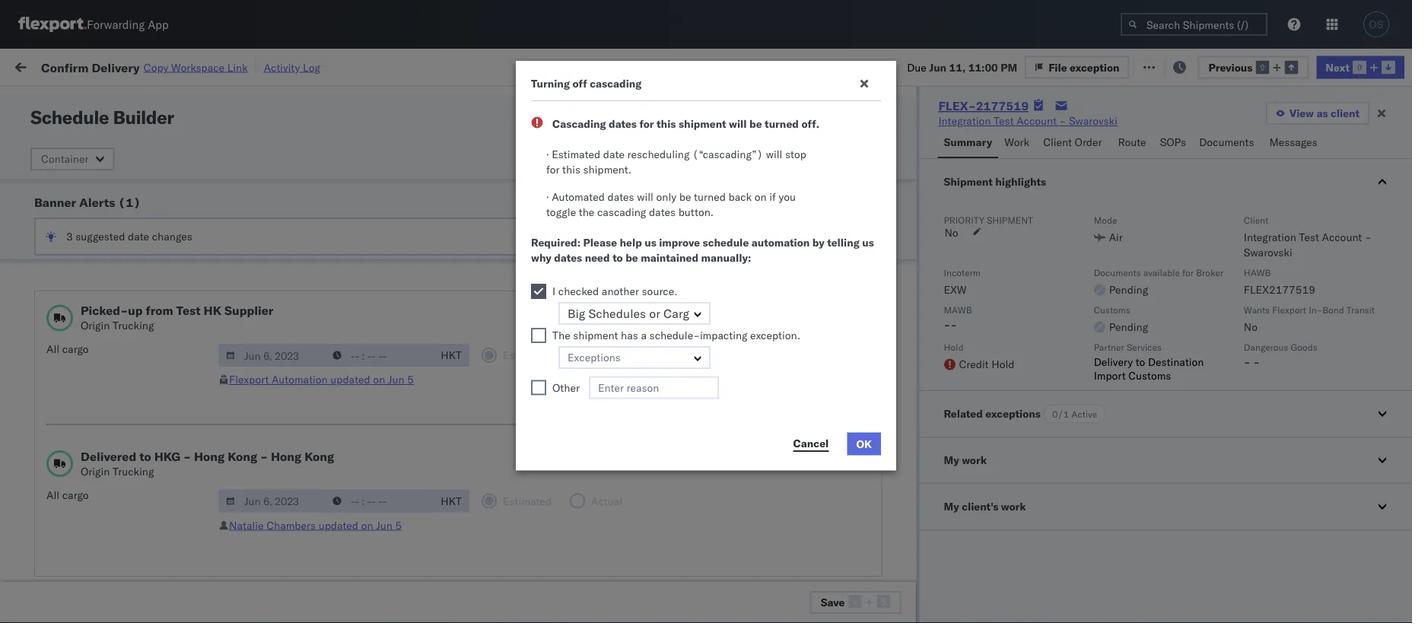 Task type: describe. For each thing, give the bounding box(es) containing it.
hawb flex2177519 mawb --
[[944, 267, 1316, 331]]

pdt, for 9:00 pm pdt, aug 16, 2023
[[297, 354, 321, 367]]

flex-2342333
[[864, 588, 943, 601]]

my work inside my work button
[[944, 454, 987, 467]]

dates down off.
[[795, 148, 822, 161]]

source.
[[642, 285, 678, 298]]

integration test account - karl lagerfeld for 3:00 pm pdt, jun 6, 2023
[[683, 387, 881, 400]]

exceptions
[[986, 407, 1041, 421]]

9:00 pm pdt, aug 16, 2023
[[252, 354, 392, 367]]

account for 1:00 pm pdt, sep 3, 2023
[[761, 454, 801, 467]]

2:59
[[252, 287, 275, 300]]

1 upload customs clearance documents link from the top
[[35, 244, 223, 274]]

0 vertical spatial my
[[15, 55, 39, 76]]

os
[[1370, 19, 1384, 30]]

documents up delivered
[[35, 394, 90, 407]]

3 international from the top
[[35, 427, 97, 441]]

7 resize handle column header from the left
[[939, 118, 957, 623]]

cascading for cascading dates
[[741, 148, 792, 161]]

confirm pickup from los angeles international airport link
[[35, 579, 223, 609]]

storage for flex-2329631
[[629, 220, 666, 233]]

documents right sops button at the top right
[[1200, 135, 1255, 149]]

2 vertical spatial storage
[[731, 588, 768, 601]]

confirm for 9:00 pm pdt, aug 16, 2023
[[35, 353, 74, 366]]

arrival for 9:00
[[77, 353, 108, 366]]

at for 1:00
[[111, 453, 120, 467]]

client
[[1331, 107, 1360, 120]]

my for my work button
[[944, 454, 960, 467]]

container numbers
[[965, 118, 1005, 142]]

5 for delivered to hkg - hong kong - hong kong
[[395, 519, 402, 532]]

forwarding app link
[[18, 17, 169, 32]]

pdt, for 1:00 pm pdt, sep 3, 2023
[[297, 454, 321, 467]]

updated for picked-up from test hk supplier
[[331, 373, 370, 386]]

account for 2:00 am pdt, aug 17, 2023
[[761, 253, 801, 266]]

customs inside button
[[72, 245, 115, 258]]

view as client button
[[1266, 102, 1370, 125]]

2 vertical spatial (do
[[770, 588, 792, 601]]

impacting
[[700, 329, 748, 342]]

1 resize handle column header from the left
[[224, 118, 243, 623]]

1 horizontal spatial no
[[945, 226, 959, 239]]

2:00 am pdt, aug 17, 2023
[[252, 253, 393, 266]]

swarovski for 9:00 pm pdt, aug 16, 2023
[[813, 354, 862, 367]]

numbers for container numbers
[[965, 131, 1002, 142]]

snoozed : no
[[315, 94, 369, 106]]

test for 10:00 am pdt, mar 12, 2023
[[738, 320, 758, 333]]

2 horizontal spatial be
[[750, 117, 762, 131]]

on down -- : -- -- text field
[[373, 373, 385, 386]]

205
[[350, 59, 369, 72]]

9 resize handle column header from the left
[[1236, 118, 1255, 623]]

0 vertical spatial at
[[302, 59, 311, 72]]

5 for picked-up from test hk supplier
[[407, 373, 414, 386]]

2 vertical spatial not
[[795, 588, 816, 601]]

documents button
[[1194, 129, 1264, 158]]

appointment for flex-2285185
[[125, 185, 187, 199]]

account for 10:00 am pdt, mar 12, 2023
[[761, 320, 801, 333]]

integration for 9:00 pm pdt, aug 16, 2023
[[683, 354, 735, 367]]

jun down -- : -- -- text field
[[388, 373, 405, 386]]

related exceptions
[[944, 407, 1041, 421]]

0 vertical spatial shipment
[[679, 117, 727, 131]]

dates down only
[[649, 206, 676, 219]]

0 vertical spatial no
[[357, 94, 369, 106]]

natalie chambers updated on jun 5
[[229, 519, 402, 532]]

client name
[[581, 124, 632, 136]]

airport inside confirm pickup from los angeles international airport
[[99, 595, 133, 608]]

origin inside "delivered to hkg - hong kong - hong kong origin trucking"
[[81, 465, 110, 478]]

2 vertical spatial apple
[[683, 588, 711, 601]]

flex2177519
[[1244, 283, 1316, 296]]

i checked another source.
[[553, 285, 678, 298]]

required: please help us improve schedule automation by telling us why dates need to be maintained manually:
[[531, 236, 874, 265]]

save
[[821, 596, 845, 609]]

2179454 for 3:00 pm pdt, jun 6, 2023
[[896, 387, 943, 400]]

from inside confirm pickup from los angeles international airport
[[112, 580, 135, 593]]

integration test account - swarovski link
[[939, 113, 1118, 129]]

1 horizontal spatial exception
[[1175, 59, 1224, 72]]

rescheduling
[[628, 148, 690, 161]]

delivered to hkg - hong kong - hong kong origin trucking
[[81, 449, 334, 478]]

filtered
[[15, 93, 52, 107]]

air for 2:00 am pdt, aug 28, 2023
[[479, 220, 493, 233]]

2429971
[[896, 153, 943, 166]]

delivered
[[81, 449, 136, 464]]

1 horizontal spatial turned
[[765, 117, 799, 131]]

2023 for 2:00 am pdt, aug 28, 2023
[[366, 220, 393, 233]]

no inside wants flexport in-bond transit no
[[1244, 320, 1258, 334]]

amsterdam
[[143, 278, 199, 292]]

los for schedule pickup from los angeles international airport
[[143, 211, 161, 225]]

2 vertical spatial apple so storage (do not use)
[[683, 588, 847, 601]]

upload proof of delivery button
[[35, 519, 152, 536]]

order
[[1075, 135, 1103, 149]]

4, for apr
[[345, 488, 355, 501]]

schedule delivery appointment link for flex-2093144
[[35, 553, 187, 568]]

priority shipment
[[944, 214, 1034, 226]]

numbers for mbl/mawb numbers
[[1122, 124, 1160, 136]]

use) for flex-2285185
[[717, 186, 745, 199]]

heathrow
[[35, 159, 82, 173]]

hkg
[[154, 449, 180, 464]]

operator
[[1262, 124, 1299, 136]]

please
[[583, 236, 617, 249]]

upload customs clearance documents for 2nd upload customs clearance documents link from the top of the page
[[35, 379, 167, 407]]

for right name
[[640, 117, 654, 131]]

work inside work button
[[1005, 135, 1030, 149]]

flexport automation updated on jun 5 button
[[229, 373, 414, 386]]

proof
[[72, 520, 98, 534]]

international inside the schedule pickup from los angeles international airport
[[35, 226, 97, 240]]

flex-2093144
[[864, 555, 943, 568]]

flex-2179454 for 2:59 pm pdt, jun 4, 2023
[[864, 287, 943, 300]]

client integration test account - swarovski incoterm exw
[[944, 214, 1372, 296]]

all for picked-
[[46, 343, 59, 356]]

0 horizontal spatial file exception
[[1049, 60, 1120, 74]]

1 kong from the left
[[228, 449, 257, 464]]

4 resize handle column header from the left
[[555, 118, 573, 623]]

- inside client integration test account - swarovski incoterm exw
[[1365, 231, 1372, 244]]

air for 2:59 pm pdt, jun 4, 2023
[[479, 287, 493, 300]]

flex-2310512 for 9:00 pm pdt, aug 16, 2023
[[864, 354, 943, 367]]

summary
[[944, 135, 993, 149]]

2 upload from the top
[[35, 379, 70, 392]]

ok button
[[847, 433, 881, 456]]

haarlemmermeer,
[[120, 293, 207, 307]]

0 vertical spatial hold
[[944, 341, 964, 353]]

confirm arrival at cfs for 1:00
[[35, 453, 143, 467]]

air for 9:59 pm pdt, jul 2, 2023
[[479, 421, 493, 434]]

documents available for broker
[[1094, 267, 1224, 278]]

1:00
[[252, 454, 275, 467]]

a
[[641, 329, 647, 342]]

0 vertical spatial this
[[657, 117, 676, 131]]

up
[[128, 303, 143, 318]]

delivery down airport,
[[83, 185, 122, 199]]

schedule
[[703, 236, 749, 249]]

test for 9:59 pm pdt, jul 2, 2023
[[738, 421, 758, 434]]

jun up 10:00 am pdt, mar 12, 2023 on the bottom left
[[324, 287, 341, 300]]

sep for 8,
[[324, 521, 344, 534]]

pickup for 9:59
[[77, 412, 110, 425]]

ok
[[857, 437, 872, 451]]

1 deckers macau limited(test) from the left
[[581, 153, 726, 166]]

8 resize handle column header from the left
[[1041, 118, 1059, 623]]

will inside · automated dates will only be turned back on if you toggle the cascading dates button.
[[637, 190, 654, 204]]

: for snoozed
[[350, 94, 353, 106]]

pdt, for 2:00 am pdt, aug 17, 2023
[[298, 253, 322, 266]]

import work
[[128, 59, 192, 72]]

1 horizontal spatial file
[[1153, 59, 1172, 72]]

route button
[[1112, 129, 1154, 158]]

upload customs clearance documents button
[[35, 244, 223, 276]]

pending for customs
[[1109, 320, 1149, 334]]

2 international from the top
[[35, 327, 97, 340]]

on right 8,
[[361, 519, 373, 532]]

previous
[[1209, 60, 1253, 74]]

2 us from the left
[[863, 236, 874, 249]]

am for 10:00 am pdt, mar 12, 2023
[[284, 320, 302, 333]]

Search Shipments (/) text field
[[1121, 13, 1268, 36]]

0 vertical spatial cascading
[[590, 77, 642, 90]]

cargosmart
[[664, 306, 728, 321]]

air for 2:00 am pdt, aug 17, 2023
[[479, 253, 493, 266]]

2 deckers from the left
[[683, 153, 722, 166]]

2342333
[[896, 588, 943, 601]]

delivery up the ready
[[92, 60, 140, 75]]

upload proof of delivery
[[35, 520, 152, 534]]

mbl/mawb
[[1066, 124, 1119, 136]]

on inside · automated dates will only be turned back on if you toggle the cascading dates button.
[[755, 190, 767, 204]]

builder
[[113, 106, 174, 129]]

2:59 pm pdt, jun 4, 2023
[[252, 287, 383, 300]]

2310512 for 2:00 am pdt, aug 17, 2023
[[896, 253, 943, 266]]

date for estimated
[[603, 148, 625, 161]]

be inside · automated dates will only be turned back on if you toggle the cascading dates button.
[[680, 190, 691, 204]]

aug for 17,
[[324, 253, 345, 266]]

01693401893
[[1066, 320, 1139, 333]]

message
[[204, 59, 247, 72]]

client order
[[1044, 135, 1103, 149]]

storage for flex-2285185
[[629, 186, 666, 199]]

workitem button
[[9, 121, 227, 136]]

0 vertical spatial my work
[[15, 55, 83, 76]]

12,
[[354, 320, 370, 333]]

pdt, for 10:00 am pdt, mar 12, 2023
[[304, 320, 328, 333]]

integration test account - swarovski for 10:00 am pdt, mar 12, 2023
[[683, 320, 862, 333]]

integration test account - swarovski for 1:00 pm pdt, sep 3, 2023
[[683, 454, 862, 467]]

schedule delivery appointment button for flex-2093144
[[35, 553, 187, 570]]

1 vertical spatial flexport
[[229, 373, 269, 386]]

be inside required: please help us improve schedule automation by telling us why dates need to be maintained manually:
[[626, 251, 638, 265]]

turning
[[531, 77, 570, 90]]

why
[[531, 251, 552, 265]]

by:
[[55, 93, 70, 107]]

goods
[[1291, 341, 1318, 353]]

4, for jun
[[344, 287, 353, 300]]

flex-2310512 for 2:00 am pdt, aug 17, 2023
[[864, 253, 943, 266]]

test for 1:00 pm pdt, sep 3, 2023
[[738, 454, 758, 467]]

account inside client integration test account - swarovski incoterm exw
[[1323, 231, 1363, 244]]

pdt, for 2:59 pm pdt, jun 4, 2023
[[297, 287, 321, 300]]

2 vertical spatial so
[[714, 588, 728, 601]]

the shipment has a schedule-impacting exception.
[[553, 329, 801, 342]]

dates up rescheduling
[[609, 117, 637, 131]]

2 hong from the left
[[271, 449, 302, 464]]

pdt, for 7:00 am pdt, sep 8, 2023
[[298, 521, 322, 534]]

-- : -- -- text field
[[325, 344, 433, 367]]

2285185
[[896, 186, 943, 199]]

customs up delivered
[[72, 379, 115, 392]]

2 horizontal spatial work
[[1002, 500, 1027, 513]]

5 resize handle column header from the left
[[657, 118, 675, 623]]

summary button
[[938, 129, 999, 158]]

1 horizontal spatial file exception
[[1153, 59, 1224, 72]]

schedule delivery appointment for flex-2093144
[[35, 554, 187, 567]]

account inside integration test account - swarovski link
[[1017, 114, 1057, 127]]

mbl/mawb numbers button
[[1059, 121, 1239, 136]]

activity log
[[264, 61, 320, 74]]

(do for flex-2329631
[[668, 220, 691, 233]]

o'hare for 9:59 pm pdt, jul 2, 2023
[[137, 412, 171, 425]]

pickup for 2:00
[[83, 211, 116, 225]]

dates down shipment.
[[608, 190, 635, 204]]

app
[[148, 17, 169, 32]]

pm for 9:00 pm pdt, aug 16, 2023
[[278, 354, 294, 367]]

test inside picked-up from test hk supplier origin trucking
[[176, 303, 201, 318]]

10:00 am pdt, mar 12, 2023
[[252, 320, 399, 333]]

jun down -- : -- -- text box at the left of page
[[376, 519, 393, 532]]

0 horizontal spatial exception
[[1070, 60, 1120, 74]]

schedule for schedule pickup from amsterdam airport schiphol, haarlemmermeer, netherlands button
[[35, 278, 80, 292]]

import inside partner services delivery to destination import customs
[[1094, 369, 1126, 382]]

of
[[101, 520, 111, 534]]

confirm pickup from o'hare international airport link for 9:59 pm pdt, jul 2, 2023
[[35, 411, 223, 442]]

integration for 3:00 pm pdt, jun 6, 2023
[[683, 387, 735, 400]]

workspace
[[171, 61, 225, 74]]

for left broker
[[1183, 267, 1194, 278]]

from inside schedule pickup from london heathrow airport, united kingdom
[[118, 144, 141, 158]]

documents left 'available'
[[1094, 267, 1141, 278]]

picked-up from test hk supplier origin trucking
[[81, 303, 274, 332]]

delivery inside button
[[113, 520, 152, 534]]

view as client
[[1290, 107, 1360, 120]]

confirm arrival at cfs link for 1:00 pm pdt, sep 3, 2023
[[35, 453, 143, 468]]

jun left 6,
[[324, 387, 341, 400]]

integration test account - swarovski for 2:00 am pdt, aug 17, 2023
[[683, 253, 862, 266]]

schedules
[[589, 306, 646, 321]]

cascading inside · automated dates will only be turned back on if you toggle the cascading dates button.
[[598, 206, 646, 219]]

confirm pickup from o'hare international airport for 10:00
[[35, 312, 171, 340]]

schedule for schedule delivery appointment button corresponding to flex-2093144
[[35, 554, 80, 567]]

account for 9:00 pm pdt, aug 16, 2023
[[761, 354, 801, 367]]

1 macau from the left
[[623, 153, 656, 166]]

2 resize handle column header from the left
[[398, 118, 416, 623]]

0 horizontal spatial file
[[1049, 60, 1068, 74]]

as
[[1317, 107, 1329, 120]]

air for 9:00 pm pdt, aug 16, 2023
[[479, 354, 493, 367]]

partner services delivery to destination import customs
[[1094, 341, 1205, 382]]

or
[[649, 306, 661, 321]]

activity log button
[[264, 58, 320, 76]]

turned inside · automated dates will only be turned back on if you toggle the cascading dates button.
[[694, 190, 726, 204]]

10 resize handle column header from the left
[[1338, 118, 1357, 623]]

2023 for 10:00 am pdt, mar 12, 2023
[[373, 320, 399, 333]]

(do for flex-2285185
[[668, 186, 691, 199]]

not for flex-2285185
[[693, 186, 715, 199]]

1 vertical spatial hold
[[992, 358, 1015, 371]]

confirm inside confirm pickup from los angeles international airport
[[35, 580, 74, 593]]

container for container numbers
[[965, 118, 1005, 130]]

airport inside the schedule pickup from los angeles international airport
[[99, 226, 133, 240]]

from inside the schedule pickup from los angeles international airport
[[118, 211, 141, 225]]

track
[[387, 59, 412, 72]]

improve
[[659, 236, 700, 249]]



Task type: vqa. For each thing, say whether or not it's contained in the screenshot.
test 20 wi team assignment's the 1911408
no



Task type: locate. For each thing, give the bounding box(es) containing it.
1 · from the top
[[547, 148, 549, 161]]

confirm arrival at cfs down netherlands
[[35, 353, 143, 366]]

1 origin from the top
[[81, 319, 110, 332]]

2023 for 3:00 pm pdt, jun 6, 2023
[[356, 387, 383, 400]]

1 schedule delivery appointment link from the top
[[35, 185, 187, 200]]

0 vertical spatial origin
[[81, 319, 110, 332]]

button.
[[679, 206, 714, 219]]

1 confirm pickup from o'hare international airport from the top
[[35, 312, 171, 340]]

international inside confirm pickup from los angeles international airport
[[35, 595, 97, 608]]

0 vertical spatial ·
[[547, 148, 549, 161]]

at down the picked-
[[111, 353, 120, 366]]

0 horizontal spatial import
[[128, 59, 163, 72]]

aug left 17,
[[324, 253, 345, 266]]

exception.
[[751, 329, 801, 342]]

file exception down search shipments (/) text box
[[1153, 59, 1224, 72]]

pm right 9:00
[[278, 354, 294, 367]]

my work right 2072939 at right
[[944, 454, 987, 467]]

am up "2:59 pm pdt, jun 4, 2023"
[[278, 253, 295, 266]]

am for 2:00 am pdt, aug 28, 2023
[[278, 220, 295, 233]]

schedule delivery appointment link down airport,
[[35, 185, 187, 200]]

flexport. image
[[18, 17, 87, 32]]

from inside the schedule pickup from amsterdam airport schiphol, haarlemmermeer, netherlands
[[118, 278, 141, 292]]

hold up 'credit'
[[944, 341, 964, 353]]

schedule delivery appointment button for flex-2285185
[[35, 185, 187, 201]]

1 confirm arrival at cfs button from the top
[[35, 352, 143, 369]]

integration inside client integration test account - swarovski incoterm exw
[[1244, 231, 1297, 244]]

2 vertical spatial aug
[[324, 354, 344, 367]]

2 schedule delivery appointment button from the top
[[35, 553, 187, 570]]

integration for 10:00 am pdt, mar 12, 2023
[[683, 320, 735, 333]]

1 vertical spatial sep
[[324, 521, 344, 534]]

to inside "delivered to hkg - hong kong - hong kong origin trucking"
[[139, 449, 151, 464]]

1 hkt from the top
[[441, 349, 462, 362]]

1 o'hare from the top
[[137, 312, 171, 325]]

1 vertical spatial no
[[945, 226, 959, 239]]

0 horizontal spatial us
[[645, 236, 657, 249]]

1 vertical spatial integration test account - karl lagerfeld
[[683, 387, 881, 400]]

use)
[[717, 186, 745, 199], [717, 220, 745, 233], [819, 588, 847, 601]]

1 international from the top
[[35, 226, 97, 240]]

1 upload from the top
[[35, 245, 70, 258]]

us right help
[[645, 236, 657, 249]]

1 vertical spatial cargo
[[62, 488, 89, 502]]

all cargo up 'proof'
[[46, 488, 89, 502]]

test for 2:00 am pdt, aug 17, 2023
[[738, 253, 758, 266]]

los inside the schedule pickup from los angeles international airport
[[143, 211, 161, 225]]

confirm for 9:59 pm pdt, jul 2, 2023
[[35, 412, 74, 425]]

1 confirm arrival at cfs link from the top
[[35, 352, 143, 367]]

None checkbox
[[531, 284, 547, 299], [531, 380, 547, 395], [531, 284, 547, 299], [531, 380, 547, 395]]

not down button.
[[693, 220, 715, 233]]

2 all from the top
[[46, 488, 59, 502]]

0 horizontal spatial container
[[41, 152, 89, 166]]

highlights
[[996, 175, 1047, 188]]

shipment
[[679, 117, 727, 131], [987, 214, 1034, 226], [573, 329, 618, 342]]

1 clearance from the top
[[118, 245, 167, 258]]

2 vertical spatial use)
[[819, 588, 847, 601]]

flex-2179454 for 3:00 pm pdt, jun 6, 2023
[[864, 387, 943, 400]]

on left if
[[755, 190, 767, 204]]

Search Work text field
[[901, 54, 1067, 77]]

0 vertical spatial lagerfeld
[[835, 287, 881, 300]]

pm for 2:59 pm pdt, jun 4, 2023
[[278, 287, 294, 300]]

services
[[1127, 341, 1162, 353]]

credit hold
[[959, 358, 1015, 371]]

2 trucking from the top
[[113, 465, 154, 478]]

1 vertical spatial will
[[766, 148, 783, 161]]

1 2310512 from the top
[[896, 253, 943, 266]]

previous button
[[1198, 56, 1309, 79]]

cfs
[[123, 353, 143, 366], [123, 453, 143, 467]]

1 2:00 from the top
[[252, 220, 275, 233]]

1 confirm pickup from o'hare international airport button from the top
[[35, 311, 223, 343]]

schedule inside schedule pickup from london heathrow airport, united kingdom
[[35, 144, 80, 158]]

0 vertical spatial los
[[143, 211, 161, 225]]

upload customs clearance documents inside button
[[35, 245, 167, 273]]

angeles inside confirm pickup from los angeles international airport
[[157, 580, 196, 593]]

2 cfs from the top
[[123, 453, 143, 467]]

client for client name
[[581, 124, 605, 136]]

so for flex-2285185
[[612, 186, 626, 199]]

confirm arrival at cfs button for 9:00 pm pdt, aug 16, 2023
[[35, 352, 143, 369]]

2 2310512 from the top
[[896, 354, 943, 367]]

2023 for 2:59 pm pdt, jun 4, 2023
[[356, 287, 383, 300]]

1 vertical spatial 2310512
[[896, 354, 943, 367]]

all up upload proof of delivery on the left of page
[[46, 488, 59, 502]]

cascading
[[553, 117, 606, 131], [741, 148, 792, 161]]

clearance down up
[[118, 379, 167, 392]]

1 all cargo from the top
[[46, 343, 89, 356]]

0 vertical spatial trucking
[[113, 319, 154, 332]]

pickup down the "alerts"
[[83, 211, 116, 225]]

1:30 pm pdt, apr 4, 2023
[[252, 488, 384, 501]]

4 international from the top
[[35, 595, 97, 608]]

chambers
[[267, 519, 316, 532]]

confirm pickup from o'hare international airport down schiphol,
[[35, 312, 171, 340]]

0 horizontal spatial client
[[581, 124, 605, 136]]

0 vertical spatial karl
[[813, 287, 833, 300]]

suggestions
[[778, 230, 840, 243]]

pdt, for 2:00 am pdt, aug 28, 2023
[[298, 220, 322, 233]]

cascading right off
[[590, 77, 642, 90]]

0 vertical spatial cascading
[[553, 117, 606, 131]]

my up filtered
[[15, 55, 39, 76]]

1 vertical spatial updated
[[319, 519, 359, 532]]

MMM D, YYYY text field
[[219, 490, 327, 513]]

flexport inside wants flexport in-bond transit no
[[1273, 304, 1307, 316]]

2023 up "12,"
[[356, 287, 383, 300]]

container inside button
[[41, 152, 89, 166]]

1 vertical spatial be
[[680, 190, 691, 204]]

3 upload from the top
[[35, 520, 70, 534]]

sep
[[324, 454, 343, 467], [324, 521, 344, 534]]

1 horizontal spatial my work
[[944, 454, 987, 467]]

schedule pickup from los angeles international airport link
[[35, 210, 223, 241]]

0 horizontal spatial be
[[626, 251, 638, 265]]

my left client's at bottom
[[944, 500, 960, 513]]

pending down documents available for broker
[[1109, 283, 1149, 296]]

karl for 2:59 pm pdt, jun 4, 2023
[[813, 287, 833, 300]]

1 vertical spatial upload customs clearance documents link
[[35, 378, 223, 408]]

exception down search shipments (/) text box
[[1175, 59, 1224, 72]]

2 vertical spatial shipment
[[573, 329, 618, 342]]

be up cascading dates
[[750, 117, 762, 131]]

cargo for delivered
[[62, 488, 89, 502]]

clearance for 2nd upload customs clearance documents link from the top of the page
[[118, 379, 167, 392]]

macau
[[623, 153, 656, 166], [725, 153, 757, 166]]

1 vertical spatial karl
[[813, 387, 833, 400]]

confirm arrival at cfs button down netherlands
[[35, 352, 143, 369]]

appointment
[[125, 185, 187, 199], [125, 554, 187, 567]]

will for be
[[729, 117, 747, 131]]

1 vertical spatial my work
[[944, 454, 987, 467]]

1 horizontal spatial work
[[962, 454, 987, 467]]

2 hkt from the top
[[441, 494, 462, 508]]

i
[[553, 285, 556, 298]]

0 vertical spatial flexport
[[1273, 304, 1307, 316]]

Enter reason text field
[[589, 376, 719, 399]]

confirm pickup from o'hare international airport link for 10:00 am pdt, mar 12, 2023
[[35, 311, 223, 341]]

2023 right 8,
[[359, 521, 385, 534]]

clearance for second upload customs clearance documents link from the bottom
[[118, 245, 167, 258]]

0 vertical spatial appointment
[[125, 185, 187, 199]]

2 karl from the top
[[813, 387, 833, 400]]

2093144
[[896, 555, 943, 568]]

container for container
[[41, 152, 89, 166]]

2 schedule delivery appointment from the top
[[35, 554, 187, 567]]

all
[[46, 343, 59, 356], [46, 488, 59, 502]]

integration for 2:59 pm pdt, jun 4, 2023
[[683, 287, 735, 300]]

integration test account - swarovski for 9:59 pm pdt, jul 2, 2023
[[683, 421, 862, 434]]

confirm arrival at cfs for 9:00
[[35, 353, 143, 366]]

delivery up upload proof of delivery on the left of page
[[77, 487, 116, 500]]

1 vertical spatial my
[[944, 454, 960, 467]]

2023 right 28,
[[366, 220, 393, 233]]

client inside client integration test account - swarovski incoterm exw
[[1244, 214, 1269, 226]]

angeles for confirm pickup from los angeles international airport
[[157, 580, 196, 593]]

schedule delivery appointment for flex-2285185
[[35, 185, 187, 199]]

credit
[[959, 358, 989, 371]]

from inside picked-up from test hk supplier origin trucking
[[146, 303, 173, 318]]

0 vertical spatial aug
[[324, 220, 345, 233]]

0 horizontal spatial my work
[[15, 55, 83, 76]]

hkt for picked-up from test hk supplier
[[441, 349, 462, 362]]

be up button.
[[680, 190, 691, 204]]

0 vertical spatial o'hare
[[137, 312, 171, 325]]

apple so storage (do not use) for flex-2285185
[[581, 186, 745, 199]]

1 flex-2179454 from the top
[[864, 287, 943, 300]]

pdt, down 1:30 pm pdt, apr 4, 2023
[[298, 521, 322, 534]]

hong down 9:59
[[271, 449, 302, 464]]

0 vertical spatial upload
[[35, 245, 70, 258]]

0 vertical spatial cargo
[[62, 343, 89, 356]]

hkt for delivered to hkg - hong kong - hong kong
[[441, 494, 462, 508]]

pending
[[1109, 283, 1149, 296], [1109, 320, 1149, 334]]

dates inside required: please help us improve schedule automation by telling us why dates need to be maintained manually:
[[554, 251, 582, 265]]

destination
[[1149, 355, 1205, 369]]

074493890280 for 3:00 pm pdt, jun 6, 2023
[[1066, 387, 1146, 400]]

2 : from the left
[[350, 94, 353, 106]]

schedule delivery appointment link for flex-2285185
[[35, 185, 187, 200]]

origin inside picked-up from test hk supplier origin trucking
[[81, 319, 110, 332]]

pickup up schiphol,
[[83, 278, 116, 292]]

available
[[1144, 267, 1181, 278]]

2 o'hare from the top
[[137, 412, 171, 425]]

import
[[128, 59, 163, 72], [1094, 369, 1126, 382]]

1 hong from the left
[[194, 449, 225, 464]]

1 : from the left
[[109, 94, 112, 106]]

1 lagerfeld from the top
[[835, 287, 881, 300]]

0 vertical spatial not
[[693, 186, 715, 199]]

5 down -- : -- -- text field
[[407, 373, 414, 386]]

will up ("cascading")
[[729, 117, 747, 131]]

all for delivered
[[46, 488, 59, 502]]

1 vertical spatial confirm pickup from o'hare international airport
[[35, 412, 171, 441]]

9:59 pm pdt, jul 2, 2023
[[252, 421, 379, 434]]

confirm pickup from los angeles international airport
[[35, 580, 196, 608]]

074493890280 up 01693401893
[[1066, 287, 1146, 300]]

2 vertical spatial to
[[139, 449, 151, 464]]

flex-2072939
[[864, 454, 943, 467]]

0 vertical spatial schedule delivery appointment button
[[35, 185, 187, 201]]

not up button.
[[693, 186, 715, 199]]

schedule pickup from los angeles international airport
[[35, 211, 202, 240]]

1 horizontal spatial be
[[680, 190, 691, 204]]

pickup inside the schedule pickup from amsterdam airport schiphol, haarlemmermeer, netherlands
[[83, 278, 116, 292]]

11 resize handle column header from the left
[[1385, 118, 1404, 623]]

apple for flex-2285185
[[581, 186, 609, 199]]

2 horizontal spatial to
[[1136, 355, 1146, 369]]

flex-2342333 button
[[839, 584, 946, 606], [839, 584, 946, 606]]

turned
[[765, 117, 799, 131], [694, 190, 726, 204]]

import up the ready
[[128, 59, 163, 72]]

am right 7:00
[[278, 521, 295, 534]]

0 vertical spatial 2310512
[[896, 253, 943, 266]]

1 vertical spatial aug
[[324, 253, 345, 266]]

date inside · estimated date rescheduling ("cascading") will stop for this shipment.
[[603, 148, 625, 161]]

1 vertical spatial confirm pickup from o'hare international airport link
[[35, 411, 223, 442]]

1 cargo from the top
[[62, 343, 89, 356]]

kong down 9:59
[[228, 449, 257, 464]]

appointment down united
[[125, 185, 187, 199]]

2 origin from the top
[[81, 465, 110, 478]]

flex-2310512
[[864, 253, 943, 266], [864, 354, 943, 367]]

on right 205
[[372, 59, 384, 72]]

los inside confirm pickup from los angeles international airport
[[137, 580, 154, 593]]

pdt, for 3:00 pm pdt, jun 6, 2023
[[297, 387, 321, 400]]

use) left flex-2342333
[[819, 588, 847, 601]]

pdt, down 2:00 am pdt, aug 17, 2023
[[297, 287, 321, 300]]

confirm pickup from o'hare international airport button
[[35, 311, 223, 343], [35, 411, 223, 443]]

use) for flex-2329631
[[717, 220, 745, 233]]

pickup inside confirm pickup from los angeles international airport
[[77, 580, 110, 593]]

074493890280 for 2:59 pm pdt, jun 4, 2023
[[1066, 287, 1146, 300]]

hkt right -- : -- -- text field
[[441, 349, 462, 362]]

2 flex-2310512 from the top
[[864, 354, 943, 367]]

3:00
[[252, 387, 275, 400]]

1 upload customs clearance documents from the top
[[35, 245, 167, 273]]

0 vertical spatial cfs
[[123, 353, 143, 366]]

stop
[[786, 148, 807, 161]]

2072939
[[896, 454, 943, 467]]

0 horizontal spatial macau
[[623, 153, 656, 166]]

0 horizontal spatial this
[[563, 163, 581, 176]]

0 vertical spatial sep
[[324, 454, 343, 467]]

4, right the apr
[[345, 488, 355, 501]]

angeles inside the schedule pickup from los angeles international airport
[[163, 211, 202, 225]]

1:30
[[252, 488, 275, 501]]

to inside partner services delivery to destination import customs
[[1136, 355, 1146, 369]]

by
[[813, 236, 825, 249]]

5 down -- : -- -- text box at the left of page
[[395, 519, 402, 532]]

schedule inside the schedule pickup from amsterdam airport schiphol, haarlemmermeer, netherlands
[[35, 278, 80, 292]]

work
[[44, 55, 83, 76], [962, 454, 987, 467], [1002, 500, 1027, 513]]

0 horizontal spatial cascading
[[553, 117, 606, 131]]

cascading
[[590, 77, 642, 90], [598, 206, 646, 219]]

2023 for 2:00 am pdt, aug 17, 2023
[[366, 253, 393, 266]]

account for 9:59 pm pdt, jul 2, 2023
[[761, 421, 801, 434]]

2 lagerfeld from the top
[[835, 387, 881, 400]]

1 confirm arrival at cfs from the top
[[35, 353, 143, 366]]

1 all from the top
[[46, 343, 59, 356]]

delivery inside partner services delivery to destination import customs
[[1094, 355, 1133, 369]]

2 · from the top
[[547, 190, 549, 204]]

7:00
[[252, 521, 275, 534]]

2 horizontal spatial shipment
[[987, 214, 1034, 226]]

1 vertical spatial not
[[693, 220, 715, 233]]

1 schedule delivery appointment button from the top
[[35, 185, 187, 201]]

2 confirm pickup from o'hare international airport link from the top
[[35, 411, 223, 442]]

flex-2179454 up flex-2026840
[[864, 287, 943, 300]]

1 horizontal spatial cascading
[[741, 148, 792, 161]]

0 vertical spatial all cargo
[[46, 343, 89, 356]]

flex-2310512 button
[[839, 249, 946, 271], [839, 249, 946, 271], [839, 350, 946, 371], [839, 350, 946, 371]]

(do up improve
[[668, 220, 691, 233]]

client's
[[962, 500, 999, 513]]

upload customs clearance documents for second upload customs clearance documents link from the bottom
[[35, 245, 167, 273]]

· inside · automated dates will only be turned back on if you toggle the cascading dates button.
[[547, 190, 549, 204]]

for inside · estimated date rescheduling ("cascading") will stop for this shipment.
[[547, 163, 560, 176]]

swarovski for 2:00 am pdt, aug 17, 2023
[[813, 253, 862, 266]]

be down help
[[626, 251, 638, 265]]

import work button
[[122, 49, 198, 83]]

0 vertical spatial 2:00
[[252, 220, 275, 233]]

workitem
[[17, 124, 57, 136]]

1 flex-2310512 from the top
[[864, 253, 943, 266]]

confirm pickup from o'hare international airport button for 10:00 am pdt, mar 12, 2023
[[35, 311, 223, 343]]

apple so storage (do not use)
[[581, 186, 745, 199], [581, 220, 745, 233], [683, 588, 847, 601]]

- inside integration test account - swarovski link
[[1060, 114, 1067, 127]]

2 limited(test) from the left
[[760, 153, 828, 166]]

mode
[[1094, 214, 1118, 226]]

0 horizontal spatial kong
[[228, 449, 257, 464]]

0 vertical spatial updated
[[331, 373, 370, 386]]

pickup inside the schedule pickup from los angeles international airport
[[83, 211, 116, 225]]

schedule delivery appointment down airport,
[[35, 185, 187, 199]]

lagerfeld for 3:00 pm pdt, jun 6, 2023
[[835, 387, 881, 400]]

integration test account - karl lagerfeld up cancel
[[683, 387, 881, 400]]

flex-2285185
[[864, 186, 943, 199]]

1 vertical spatial 2179454
[[896, 387, 943, 400]]

1 2179454 from the top
[[896, 287, 943, 300]]

: left the ready
[[109, 94, 112, 106]]

1 vertical spatial origin
[[81, 465, 110, 478]]

2 flex-2179454 from the top
[[864, 387, 943, 400]]

0 vertical spatial schedule delivery appointment link
[[35, 185, 187, 200]]

pdt, left jul in the bottom of the page
[[297, 421, 321, 434]]

1 confirm pickup from o'hare international airport link from the top
[[35, 311, 223, 341]]

2 appointment from the top
[[125, 554, 187, 567]]

work inside import work button
[[165, 59, 192, 72]]

no down wants
[[1244, 320, 1258, 334]]

client inside button
[[581, 124, 605, 136]]

am for 2:00 am pdt, aug 17, 2023
[[278, 253, 295, 266]]

0 vertical spatial work
[[165, 59, 192, 72]]

pm right 11:00
[[1001, 60, 1018, 74]]

2 vertical spatial work
[[1002, 500, 1027, 513]]

lagerfeld for 2:59 pm pdt, jun 4, 2023
[[835, 287, 881, 300]]

0 vertical spatial apple
[[581, 186, 609, 199]]

2 confirm arrival at cfs button from the top
[[35, 453, 143, 469]]

work up by:
[[44, 55, 83, 76]]

2179454 for 2:59 pm pdt, jun 4, 2023
[[896, 287, 943, 300]]

will inside · estimated date rescheduling ("cascading") will stop for this shipment.
[[766, 148, 783, 161]]

(do left "save" at the bottom right of the page
[[770, 588, 792, 601]]

2023 right 6,
[[356, 387, 383, 400]]

angeles for schedule pickup from los angeles international airport
[[163, 211, 202, 225]]

all cargo for picked-
[[46, 343, 89, 356]]

customs down services
[[1129, 369, 1172, 382]]

2 cargo from the top
[[62, 488, 89, 502]]

confirm arrival at cfs link down netherlands
[[35, 352, 143, 367]]

so for flex-2329631
[[612, 220, 626, 233]]

test inside client integration test account - swarovski incoterm exw
[[1300, 231, 1320, 244]]

1 horizontal spatial date
[[603, 148, 625, 161]]

blocked,
[[186, 94, 224, 106]]

test
[[994, 114, 1014, 127], [1300, 231, 1320, 244], [738, 253, 758, 266], [738, 287, 758, 300], [176, 303, 201, 318], [738, 320, 758, 333], [738, 354, 758, 367], [738, 387, 758, 400], [738, 421, 758, 434], [738, 454, 758, 467]]

client up hawb
[[1244, 214, 1269, 226]]

jun left 11,
[[930, 60, 947, 74]]

action
[[1360, 59, 1394, 72]]

2023 for 9:00 pm pdt, aug 16, 2023
[[366, 354, 392, 367]]

0 vertical spatial to
[[613, 251, 623, 265]]

2 schedule delivery appointment link from the top
[[35, 553, 187, 568]]

trucking down up
[[113, 319, 154, 332]]

cascading up help
[[598, 206, 646, 219]]

1 vertical spatial lagerfeld
[[835, 387, 881, 400]]

1 vertical spatial pending
[[1109, 320, 1149, 334]]

test for 3:00 pm pdt, jun 6, 2023
[[738, 387, 758, 400]]

2 upload customs clearance documents link from the top
[[35, 378, 223, 408]]

2310512 for 9:00 pm pdt, aug 16, 2023
[[896, 354, 943, 367]]

wants flexport in-bond transit no
[[1244, 304, 1375, 334]]

pending for documents available for broker
[[1109, 283, 1149, 296]]

2:00 for 2:00 am pdt, aug 28, 2023
[[252, 220, 275, 233]]

risk
[[314, 59, 332, 72]]

1 pending from the top
[[1109, 283, 1149, 296]]

aug for 28,
[[324, 220, 345, 233]]

clearance
[[118, 245, 167, 258], [118, 379, 167, 392]]

account for 3:00 pm pdt, jun 6, 2023
[[761, 387, 801, 400]]

confirm arrival at cfs button
[[35, 352, 143, 369], [35, 453, 143, 469]]

for left work,
[[145, 94, 157, 106]]

MMM D, YYYY text field
[[219, 344, 327, 367]]

2 arrival from the top
[[77, 453, 108, 467]]

swarovski for 9:59 pm pdt, jul 2, 2023
[[813, 421, 862, 434]]

mawb
[[944, 304, 972, 316]]

active
[[1072, 408, 1098, 420]]

macau down consignee button on the top
[[725, 153, 757, 166]]

pdt, left the apr
[[297, 488, 321, 501]]

flex-2221222
[[864, 421, 943, 434]]

1 074493890280 from the top
[[1066, 287, 1146, 300]]

log
[[303, 61, 320, 74]]

date for suggested
[[128, 230, 149, 243]]

shipment for priority shipment
[[987, 214, 1034, 226]]

2 confirm arrival at cfs link from the top
[[35, 453, 143, 468]]

1 integration test account - karl lagerfeld from the top
[[683, 287, 881, 300]]

pm right 2:59
[[278, 287, 294, 300]]

schedule pickup from london heathrow airport, united kingdom button
[[35, 143, 223, 175]]

so
[[612, 186, 626, 199], [612, 220, 626, 233], [714, 588, 728, 601]]

schedule for schedule pickup from los angeles international airport button
[[35, 211, 80, 225]]

snoozed
[[315, 94, 350, 106]]

2 deckers macau limited(test) from the left
[[683, 153, 828, 166]]

1 vertical spatial use)
[[717, 220, 745, 233]]

confirm delivery
[[35, 487, 116, 500]]

hk
[[204, 303, 222, 318]]

1 karl from the top
[[813, 287, 833, 300]]

customs up 01693401893
[[1094, 304, 1131, 316]]

integration test account - swarovski
[[939, 114, 1118, 127], [683, 253, 862, 266], [683, 320, 862, 333], [683, 354, 862, 367], [683, 421, 862, 434], [683, 454, 862, 467]]

sep for 3,
[[324, 454, 343, 467]]

1 appointment from the top
[[125, 185, 187, 199]]

delivery inside button
[[77, 487, 116, 500]]

trucking inside "delivered to hkg - hong kong - hong kong origin trucking"
[[113, 465, 154, 478]]

1 vertical spatial trucking
[[113, 465, 154, 478]]

due
[[907, 60, 927, 74]]

another
[[602, 285, 639, 298]]

limited(test)
[[658, 153, 726, 166], [760, 153, 828, 166]]

customs down suggested
[[72, 245, 115, 258]]

None checkbox
[[531, 328, 547, 343]]

clearance inside button
[[118, 245, 167, 258]]

pickup inside schedule pickup from london heathrow airport, united kingdom
[[83, 144, 116, 158]]

cargo for picked-
[[62, 343, 89, 356]]

jul
[[324, 421, 338, 434]]

arrival up confirm delivery
[[77, 453, 108, 467]]

1 vertical spatial confirm arrival at cfs link
[[35, 453, 143, 468]]

updated for delivered to hkg - hong kong - hong kong
[[319, 519, 359, 532]]

0 vertical spatial apple so storage (do not use)
[[581, 186, 745, 199]]

1 vertical spatial schedule delivery appointment
[[35, 554, 187, 567]]

0 vertical spatial schedule delivery appointment
[[35, 185, 187, 199]]

cascading dates
[[741, 148, 822, 161]]

2023 right 17,
[[366, 253, 393, 266]]

no right snoozed on the top of page
[[357, 94, 369, 106]]

2 integration test account - karl lagerfeld from the top
[[683, 387, 881, 400]]

limited(test) up you
[[760, 153, 828, 166]]

shipment for the shipment has a schedule-impacting exception.
[[573, 329, 618, 342]]

help
[[620, 236, 642, 249]]

to inside required: please help us improve schedule automation by telling us why dates need to be maintained manually:
[[613, 251, 623, 265]]

upload down netherlands
[[35, 379, 70, 392]]

1 vertical spatial apple
[[581, 220, 609, 233]]

documents down 3
[[35, 260, 90, 273]]

integration test account - karl lagerfeld for 2:59 pm pdt, jun 4, 2023
[[683, 287, 881, 300]]

pm for 1:30 pm pdt, apr 4, 2023
[[278, 488, 294, 501]]

due jun 11, 11:00 pm
[[907, 60, 1018, 74]]

3 resize handle column header from the left
[[453, 118, 471, 623]]

1 us from the left
[[645, 236, 657, 249]]

airport inside the schedule pickup from amsterdam airport schiphol, haarlemmermeer, netherlands
[[35, 293, 69, 307]]

confirm delivery link
[[35, 486, 116, 501]]

consignee
[[683, 124, 726, 136]]

arrival down the picked-
[[77, 353, 108, 366]]

· inside · estimated date rescheduling ("cascading") will stop for this shipment.
[[547, 148, 549, 161]]

2 074493890280 from the top
[[1066, 387, 1146, 400]]

for down estimated
[[547, 163, 560, 176]]

1 deckers from the left
[[581, 153, 620, 166]]

2 2:00 from the top
[[252, 253, 275, 266]]

1 vertical spatial storage
[[629, 220, 666, 233]]

0 vertical spatial confirm arrival at cfs
[[35, 353, 143, 366]]

2 2179454 from the top
[[896, 387, 943, 400]]

1 schedule delivery appointment from the top
[[35, 185, 187, 199]]

1 vertical spatial angeles
[[157, 580, 196, 593]]

0 vertical spatial storage
[[629, 186, 666, 199]]

import inside button
[[128, 59, 163, 72]]

2 confirm arrival at cfs from the top
[[35, 453, 143, 467]]

2 all cargo from the top
[[46, 488, 89, 502]]

pending up services
[[1109, 320, 1149, 334]]

deckers down client name
[[581, 153, 620, 166]]

2 pending from the top
[[1109, 320, 1149, 334]]

2023 right "12,"
[[373, 320, 399, 333]]

not left "save" at the bottom right of the page
[[795, 588, 816, 601]]

maintained
[[641, 251, 699, 265]]

cfs for 1:00 pm pdt, sep 3, 2023
[[123, 453, 143, 467]]

cascading up estimated
[[553, 117, 606, 131]]

flexport down the flex2177519
[[1273, 304, 1307, 316]]

upload inside button
[[35, 520, 70, 534]]

schedule delivery appointment link up confirm pickup from los angeles international airport
[[35, 553, 187, 568]]

estimated
[[552, 148, 601, 161]]

the
[[579, 206, 595, 219]]

1 vertical spatial container
[[41, 152, 89, 166]]

1 vertical spatial cascading
[[598, 206, 646, 219]]

1 trucking from the top
[[113, 319, 154, 332]]

kong
[[228, 449, 257, 464], [305, 449, 334, 464]]

pm for 1:00 pm pdt, sep 3, 2023
[[278, 454, 294, 467]]

this inside · estimated date rescheduling ("cascading") will stop for this shipment.
[[563, 163, 581, 176]]

os button
[[1359, 7, 1394, 42]]

0 vertical spatial confirm pickup from o'hare international airport link
[[35, 311, 223, 341]]

numbers inside button
[[1122, 124, 1160, 136]]

integration for 1:00 pm pdt, sep 3, 2023
[[683, 454, 735, 467]]

lagerfeld
[[835, 287, 881, 300], [835, 387, 881, 400]]

2179454 up 2221222
[[896, 387, 943, 400]]

2 clearance from the top
[[118, 379, 167, 392]]

numbers inside 'container numbers'
[[965, 131, 1002, 142]]

am for 7:00 am pdt, sep 8, 2023
[[278, 521, 295, 534]]

205 on track
[[350, 59, 412, 72]]

delivery down upload proof of delivery button
[[83, 554, 122, 567]]

1 arrival from the top
[[77, 353, 108, 366]]

container inside button
[[965, 118, 1005, 130]]

1 vertical spatial so
[[612, 220, 626, 233]]

confirm arrival at cfs link for 9:00 pm pdt, aug 16, 2023
[[35, 352, 143, 367]]

1 horizontal spatial hold
[[992, 358, 1015, 371]]

schedule inside the schedule pickup from los angeles international airport
[[35, 211, 80, 225]]

big schedules or cargosmart option
[[568, 306, 728, 321]]

· estimated date rescheduling ("cascading") will stop for this shipment.
[[547, 148, 807, 176]]

schedule pickup from london heathrow airport, united kingdom link
[[35, 143, 223, 174]]

confirm arrival at cfs link up confirm delivery
[[35, 453, 143, 468]]

swarovski inside client integration test account - swarovski incoterm exw
[[1244, 246, 1293, 259]]

flex-2069495 button
[[839, 484, 946, 505], [839, 484, 946, 505]]

1 limited(test) from the left
[[658, 153, 726, 166]]

customs inside partner services delivery to destination import customs
[[1129, 369, 1172, 382]]

2 confirm pickup from o'hare international airport button from the top
[[35, 411, 223, 443]]

2 vertical spatial at
[[111, 453, 120, 467]]

confirm for 1:00 pm pdt, sep 3, 2023
[[35, 453, 74, 467]]

0 vertical spatial angeles
[[163, 211, 202, 225]]

2310512 down '2026840'
[[896, 354, 943, 367]]

upload inside button
[[35, 245, 70, 258]]

1 cfs from the top
[[123, 353, 143, 366]]

2 macau from the left
[[725, 153, 757, 166]]

0 vertical spatial integration test account - karl lagerfeld
[[683, 287, 881, 300]]

numbers down the flex-2177519 link
[[965, 131, 1002, 142]]

2 kong from the left
[[305, 449, 334, 464]]

dates
[[609, 117, 637, 131], [795, 148, 822, 161], [608, 190, 635, 204], [649, 206, 676, 219], [554, 251, 582, 265]]

("cascading")
[[693, 148, 763, 161]]

client inside 'button'
[[1044, 135, 1072, 149]]

pdt, up automation
[[297, 354, 321, 367]]

0 vertical spatial flex-2310512
[[864, 253, 943, 266]]

0 vertical spatial all
[[46, 343, 59, 356]]

11987654321
[[1066, 153, 1139, 166]]

o'hare for 10:00 am pdt, mar 12, 2023
[[137, 312, 171, 325]]

deckers macau limited(test) up only
[[581, 153, 726, 166]]

date up upload customs clearance documents button
[[128, 230, 149, 243]]

resize handle column header
[[224, 118, 243, 623], [398, 118, 416, 623], [453, 118, 471, 623], [555, 118, 573, 623], [657, 118, 675, 623], [813, 118, 832, 623], [939, 118, 957, 623], [1041, 118, 1059, 623], [1236, 118, 1255, 623], [1338, 118, 1357, 623], [1385, 118, 1404, 623]]

flexport up "3:00"
[[229, 373, 269, 386]]

turning off cascading
[[531, 77, 642, 90]]

0 horizontal spatial work
[[44, 55, 83, 76]]

integration test account - swarovski for 9:00 pm pdt, aug 16, 2023
[[683, 354, 862, 367]]

1 vertical spatial o'hare
[[137, 412, 171, 425]]

air
[[479, 220, 493, 233], [1109, 231, 1123, 244], [479, 253, 493, 266], [479, 287, 493, 300], [479, 354, 493, 367], [479, 421, 493, 434], [479, 488, 493, 501]]

6 resize handle column header from the left
[[813, 118, 832, 623]]

confirm inside confirm delivery link
[[35, 487, 74, 500]]

-- : -- -- text field
[[325, 490, 433, 513]]

2 upload customs clearance documents from the top
[[35, 379, 167, 407]]

1 vertical spatial 5
[[395, 519, 402, 532]]

2 confirm pickup from o'hare international airport from the top
[[35, 412, 171, 441]]

customs
[[72, 245, 115, 258], [1094, 304, 1131, 316], [1129, 369, 1172, 382], [72, 379, 115, 392]]

trucking inside picked-up from test hk supplier origin trucking
[[113, 319, 154, 332]]

if
[[770, 190, 776, 204]]

1 vertical spatial schedule delivery appointment button
[[35, 553, 187, 570]]

1 horizontal spatial deckers
[[683, 153, 722, 166]]

2023 for 9:59 pm pdt, jul 2, 2023
[[353, 421, 379, 434]]



